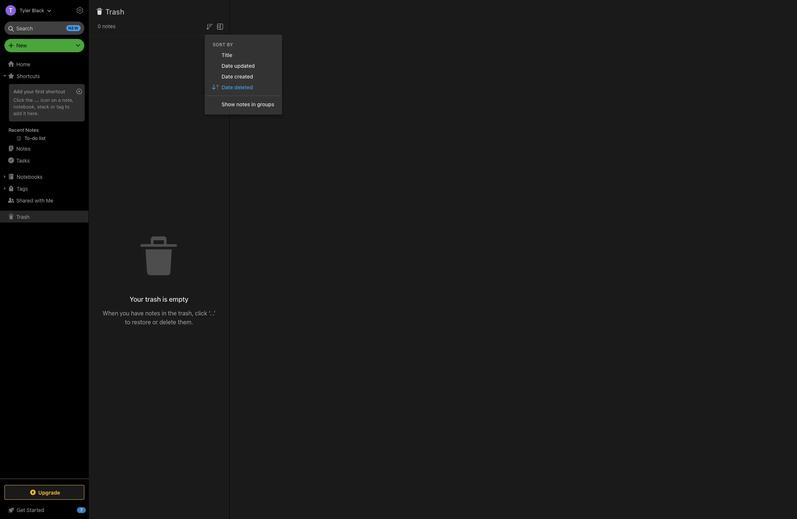 Task type: vqa. For each thing, say whether or not it's contained in the screenshot.
To within When you have notes in the trash, click '...' to restore or delete them.
yes



Task type: describe. For each thing, give the bounding box(es) containing it.
trash inside tree
[[16, 213, 30, 220]]

7
[[80, 508, 83, 512]]

in inside dropdown list menu
[[252, 101, 256, 107]]

get
[[17, 507, 25, 513]]

the inside "when you have notes in the trash, click '...' to restore or delete them."
[[168, 310, 177, 316]]

it
[[23, 110, 26, 116]]

in inside "when you have notes in the trash, click '...' to restore or delete them."
[[162, 310, 167, 316]]

show notes in groups link
[[205, 99, 282, 110]]

tasks button
[[0, 154, 88, 166]]

notebook,
[[13, 104, 36, 110]]

date for date created
[[222, 73, 233, 80]]

when
[[103, 310, 118, 316]]

upgrade
[[38, 489, 60, 496]]

your
[[130, 295, 144, 303]]

click
[[13, 97, 24, 103]]

settings image
[[76, 6, 84, 15]]

upgrade button
[[4, 485, 84, 500]]

0 vertical spatial notes
[[25, 127, 39, 133]]

trash,
[[178, 310, 194, 316]]

dropdown list menu
[[205, 50, 282, 110]]

date created
[[222, 73, 253, 80]]

first
[[35, 88, 45, 94]]

date deleted
[[222, 84, 253, 90]]

click
[[195, 310, 207, 316]]

to inside "when you have notes in the trash, click '...' to restore or delete them."
[[125, 319, 131, 325]]

created
[[235, 73, 253, 80]]

show notes in groups
[[222, 101, 275, 107]]

notebooks
[[17, 173, 43, 180]]

date updated
[[222, 62, 255, 69]]

Sort options field
[[205, 21, 214, 31]]

note,
[[62, 97, 74, 103]]

Search text field
[[10, 21, 79, 35]]

icon
[[41, 97, 50, 103]]

recent
[[9, 127, 24, 133]]

trash link
[[0, 211, 88, 223]]

tags
[[17, 185, 28, 192]]

add your first shortcut
[[13, 88, 65, 94]]

0
[[98, 23, 101, 29]]

show
[[222, 101, 235, 107]]

new search field
[[10, 21, 81, 35]]

date deleted link
[[205, 82, 282, 92]]

date created link
[[205, 71, 282, 82]]

on
[[51, 97, 57, 103]]

recent notes
[[9, 127, 39, 133]]

updated
[[235, 62, 255, 69]]

group inside tree
[[0, 82, 88, 146]]

Account field
[[0, 3, 52, 18]]

...
[[34, 97, 39, 103]]

groups
[[257, 101, 275, 107]]

notes inside "when you have notes in the trash, click '...' to restore or delete them."
[[145, 310, 160, 316]]

expand tags image
[[2, 185, 8, 191]]

deleted
[[235, 84, 253, 90]]

to inside icon on a note, notebook, stack or tag to add it here.
[[65, 104, 70, 110]]

'...'
[[209, 310, 216, 316]]

tag
[[57, 104, 64, 110]]

here.
[[27, 110, 39, 116]]

a
[[58, 97, 61, 103]]

sort
[[213, 42, 226, 47]]

notes for show
[[237, 101, 250, 107]]

date for date deleted
[[222, 84, 233, 90]]

delete
[[160, 319, 176, 325]]

black
[[32, 7, 44, 13]]

when you have notes in the trash, click '...' to restore or delete them.
[[103, 310, 216, 325]]



Task type: locate. For each thing, give the bounding box(es) containing it.
1 vertical spatial date
[[222, 73, 233, 80]]

0 horizontal spatial in
[[162, 310, 167, 316]]

the left "..."
[[26, 97, 33, 103]]

shared with me link
[[0, 194, 88, 206]]

group containing add your first shortcut
[[0, 82, 88, 146]]

1 horizontal spatial trash
[[106, 7, 125, 16]]

your trash is empty
[[130, 295, 189, 303]]

1 vertical spatial in
[[162, 310, 167, 316]]

date down title
[[222, 62, 233, 69]]

is
[[163, 295, 168, 303]]

1 date from the top
[[222, 62, 233, 69]]

0 horizontal spatial notes
[[102, 23, 116, 29]]

to down you
[[125, 319, 131, 325]]

tyler
[[20, 7, 31, 13]]

1 vertical spatial trash
[[16, 213, 30, 220]]

0 vertical spatial date
[[222, 62, 233, 69]]

1 horizontal spatial in
[[252, 101, 256, 107]]

notes
[[25, 127, 39, 133], [16, 145, 30, 152]]

to
[[65, 104, 70, 110], [125, 319, 131, 325]]

by
[[227, 42, 233, 47]]

2 vertical spatial notes
[[145, 310, 160, 316]]

tasks
[[16, 157, 30, 163]]

1 horizontal spatial the
[[168, 310, 177, 316]]

the up delete
[[168, 310, 177, 316]]

2 horizontal spatial notes
[[237, 101, 250, 107]]

1 horizontal spatial notes
[[145, 310, 160, 316]]

in left groups
[[252, 101, 256, 107]]

date updated link
[[205, 60, 282, 71]]

started
[[27, 507, 44, 513]]

0 notes
[[98, 23, 116, 29]]

notes up tasks at top
[[16, 145, 30, 152]]

shortcut
[[46, 88, 65, 94]]

notes right 0
[[102, 23, 116, 29]]

empty
[[169, 295, 189, 303]]

1 vertical spatial the
[[168, 310, 177, 316]]

1 horizontal spatial to
[[125, 319, 131, 325]]

or inside "when you have notes in the trash, click '...' to restore or delete them."
[[153, 319, 158, 325]]

icon on a note, notebook, stack or tag to add it here.
[[13, 97, 74, 116]]

sort by
[[213, 42, 233, 47]]

new
[[68, 26, 78, 30]]

you
[[120, 310, 130, 316]]

add
[[13, 88, 22, 94]]

0 vertical spatial to
[[65, 104, 70, 110]]

to down note, at the top of page
[[65, 104, 70, 110]]

new
[[16, 42, 27, 49]]

1 vertical spatial to
[[125, 319, 131, 325]]

or down on
[[51, 104, 55, 110]]

tree
[[0, 58, 89, 478]]

date for date updated
[[222, 62, 233, 69]]

tree containing home
[[0, 58, 89, 478]]

restore
[[132, 319, 151, 325]]

add
[[13, 110, 22, 116]]

notes link
[[0, 143, 88, 154]]

them.
[[178, 319, 193, 325]]

home
[[16, 61, 30, 67]]

shortcuts button
[[0, 70, 88, 82]]

home link
[[0, 58, 89, 70]]

notes for 0
[[102, 23, 116, 29]]

have
[[131, 310, 144, 316]]

or left delete
[[153, 319, 158, 325]]

notes down trash
[[145, 310, 160, 316]]

notes right recent
[[25, 127, 39, 133]]

0 vertical spatial notes
[[102, 23, 116, 29]]

note window - empty element
[[230, 0, 798, 519]]

title
[[222, 52, 233, 58]]

trash
[[145, 295, 161, 303]]

your
[[24, 88, 34, 94]]

0 horizontal spatial to
[[65, 104, 70, 110]]

stack
[[37, 104, 49, 110]]

in
[[252, 101, 256, 107], [162, 310, 167, 316]]

the inside tree
[[26, 97, 33, 103]]

View options field
[[214, 21, 225, 31]]

trash up 0 notes
[[106, 7, 125, 16]]

tyler black
[[20, 7, 44, 13]]

me
[[46, 197, 53, 203]]

0 vertical spatial the
[[26, 97, 33, 103]]

click the ...
[[13, 97, 39, 103]]

1 vertical spatial notes
[[16, 145, 30, 152]]

notes inside show notes in groups link
[[237, 101, 250, 107]]

or inside icon on a note, notebook, stack or tag to add it here.
[[51, 104, 55, 110]]

notes right show
[[237, 101, 250, 107]]

0 vertical spatial trash
[[106, 7, 125, 16]]

expand notebooks image
[[2, 174, 8, 180]]

1 vertical spatial notes
[[237, 101, 250, 107]]

trash down shared
[[16, 213, 30, 220]]

2 vertical spatial date
[[222, 84, 233, 90]]

0 vertical spatial or
[[51, 104, 55, 110]]

with
[[35, 197, 45, 203]]

shared
[[16, 197, 33, 203]]

3 date from the top
[[222, 84, 233, 90]]

title link
[[205, 50, 282, 60]]

0 vertical spatial in
[[252, 101, 256, 107]]

notes
[[102, 23, 116, 29], [237, 101, 250, 107], [145, 310, 160, 316]]

0 horizontal spatial the
[[26, 97, 33, 103]]

group
[[0, 82, 88, 146]]

1 vertical spatial or
[[153, 319, 158, 325]]

new button
[[4, 39, 84, 52]]

click to collapse image
[[86, 505, 92, 514]]

tags button
[[0, 183, 88, 194]]

trash
[[106, 7, 125, 16], [16, 213, 30, 220]]

shortcuts
[[17, 73, 40, 79]]

0 horizontal spatial trash
[[16, 213, 30, 220]]

notebooks link
[[0, 171, 88, 183]]

in up delete
[[162, 310, 167, 316]]

2 date from the top
[[222, 73, 233, 80]]

date up date deleted
[[222, 73, 233, 80]]

the
[[26, 97, 33, 103], [168, 310, 177, 316]]

date down date created
[[222, 84, 233, 90]]

shared with me
[[16, 197, 53, 203]]

Help and Learning task checklist field
[[0, 504, 89, 516]]

or
[[51, 104, 55, 110], [153, 319, 158, 325]]

1 horizontal spatial or
[[153, 319, 158, 325]]

0 horizontal spatial or
[[51, 104, 55, 110]]

get started
[[17, 507, 44, 513]]

date inside 'link'
[[222, 73, 233, 80]]

date
[[222, 62, 233, 69], [222, 73, 233, 80], [222, 84, 233, 90]]



